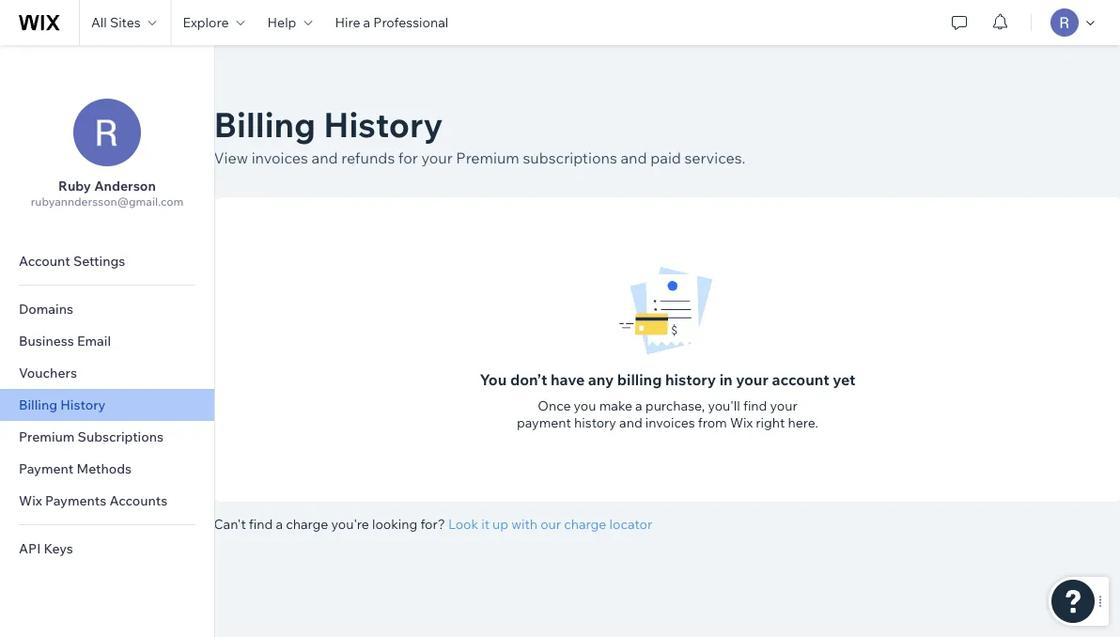 Task type: locate. For each thing, give the bounding box(es) containing it.
0 horizontal spatial billing
[[19, 397, 57, 413]]

billing
[[618, 370, 662, 389]]

0 vertical spatial invoices
[[252, 149, 308, 167]]

history inside sidebar element
[[60, 397, 106, 413]]

history inside billing history view invoices and refunds for your premium subscriptions and paid services.
[[324, 102, 443, 145]]

1 horizontal spatial premium
[[456, 149, 520, 167]]

payment methods link
[[0, 453, 214, 485]]

1 vertical spatial your
[[736, 370, 769, 389]]

subscriptions
[[523, 149, 617, 167]]

1 vertical spatial history
[[574, 415, 617, 431]]

1 horizontal spatial billing
[[214, 102, 316, 145]]

purchase,
[[646, 397, 705, 414]]

invoices inside billing history view invoices and refunds for your premium subscriptions and paid services.
[[252, 149, 308, 167]]

charge right our
[[564, 516, 607, 533]]

billing up view
[[214, 102, 316, 145]]

payment
[[19, 461, 74, 477]]

0 vertical spatial wix
[[730, 415, 753, 431]]

help
[[267, 14, 297, 31]]

ruby
[[58, 178, 91, 194]]

your inside billing history view invoices and refunds for your premium subscriptions and paid services.
[[422, 149, 453, 167]]

0 horizontal spatial history
[[60, 397, 106, 413]]

premium subscriptions
[[19, 429, 164, 445]]

a right can't
[[276, 516, 283, 533]]

looking
[[372, 516, 418, 533]]

premium right for
[[456, 149, 520, 167]]

a right make
[[636, 397, 643, 414]]

and
[[312, 149, 338, 167], [621, 149, 647, 167], [620, 415, 643, 431]]

1 vertical spatial billing
[[19, 397, 57, 413]]

history
[[324, 102, 443, 145], [60, 397, 106, 413]]

0 horizontal spatial history
[[574, 415, 617, 431]]

wix down payment
[[19, 493, 42, 509]]

premium up payment
[[19, 429, 75, 445]]

1 vertical spatial invoices
[[646, 415, 695, 431]]

0 vertical spatial a
[[363, 14, 371, 31]]

2 vertical spatial your
[[770, 397, 798, 414]]

0 horizontal spatial charge
[[286, 516, 328, 533]]

professional
[[374, 14, 449, 31]]

1 horizontal spatial charge
[[564, 516, 607, 533]]

1 horizontal spatial invoices
[[646, 415, 695, 431]]

and left refunds
[[312, 149, 338, 167]]

a right hire
[[363, 14, 371, 31]]

history
[[666, 370, 716, 389], [574, 415, 617, 431]]

1 vertical spatial find
[[249, 516, 273, 533]]

wix payments accounts link
[[0, 485, 214, 517]]

1 horizontal spatial your
[[736, 370, 769, 389]]

charge left 'you're'
[[286, 516, 328, 533]]

wix payments accounts
[[19, 493, 168, 509]]

billing inside billing history view invoices and refunds for your premium subscriptions and paid services.
[[214, 102, 316, 145]]

wix
[[730, 415, 753, 431], [19, 493, 42, 509]]

wix down the you'll
[[730, 415, 753, 431]]

once
[[538, 397, 571, 414]]

1 charge from the left
[[286, 516, 328, 533]]

api keys
[[19, 541, 73, 557]]

find right can't
[[249, 516, 273, 533]]

your
[[422, 149, 453, 167], [736, 370, 769, 389], [770, 397, 798, 414]]

charge
[[286, 516, 328, 533], [564, 516, 607, 533]]

history up refunds
[[324, 102, 443, 145]]

find
[[744, 397, 767, 414], [249, 516, 273, 533]]

0 vertical spatial billing
[[214, 102, 316, 145]]

1 horizontal spatial wix
[[730, 415, 753, 431]]

domains link
[[0, 293, 214, 325]]

api keys link
[[0, 533, 214, 565]]

2 charge from the left
[[564, 516, 607, 533]]

your right for
[[422, 149, 453, 167]]

yet
[[833, 370, 856, 389]]

don't
[[510, 370, 548, 389]]

1 horizontal spatial history
[[324, 102, 443, 145]]

billing for billing history
[[19, 397, 57, 413]]

can't find a charge you're looking for? look it up with our charge locator
[[214, 516, 653, 533]]

a inside you don't have any billing history in your account yet once you make a purchase, you'll find your payment history and invoices from wix right here.
[[636, 397, 643, 414]]

you don't have any billing history in your account yet once you make a purchase, you'll find your payment history and invoices from wix right here.
[[480, 370, 856, 431]]

0 vertical spatial history
[[324, 102, 443, 145]]

business email link
[[0, 325, 214, 357]]

your up "right"
[[770, 397, 798, 414]]

1 vertical spatial wix
[[19, 493, 42, 509]]

a
[[363, 14, 371, 31], [636, 397, 643, 414], [276, 516, 283, 533]]

1 vertical spatial a
[[636, 397, 643, 414]]

and down make
[[620, 415, 643, 431]]

billing inside sidebar element
[[19, 397, 57, 413]]

you
[[480, 370, 507, 389]]

look it up with our charge locator button
[[448, 516, 653, 533]]

0 vertical spatial your
[[422, 149, 453, 167]]

2 horizontal spatial your
[[770, 397, 798, 414]]

0 vertical spatial history
[[666, 370, 716, 389]]

invoices right view
[[252, 149, 308, 167]]

history up premium subscriptions
[[60, 397, 106, 413]]

2 horizontal spatial a
[[636, 397, 643, 414]]

invoices down the purchase,
[[646, 415, 695, 431]]

history up the purchase,
[[666, 370, 716, 389]]

payment methods
[[19, 461, 132, 477]]

premium
[[456, 149, 520, 167], [19, 429, 75, 445]]

0 vertical spatial find
[[744, 397, 767, 414]]

from
[[698, 415, 727, 431]]

find up "right"
[[744, 397, 767, 414]]

account settings
[[19, 253, 125, 269]]

for
[[398, 149, 418, 167]]

1 vertical spatial premium
[[19, 429, 75, 445]]

0 horizontal spatial wix
[[19, 493, 42, 509]]

with
[[512, 516, 538, 533]]

hire a professional
[[335, 14, 449, 31]]

0 vertical spatial premium
[[456, 149, 520, 167]]

billing
[[214, 102, 316, 145], [19, 397, 57, 413]]

billing down vouchers
[[19, 397, 57, 413]]

locator
[[610, 516, 653, 533]]

up
[[493, 516, 509, 533]]

your right in
[[736, 370, 769, 389]]

0 horizontal spatial your
[[422, 149, 453, 167]]

subscriptions
[[78, 429, 164, 445]]

accounts
[[109, 493, 168, 509]]

1 vertical spatial history
[[60, 397, 106, 413]]

you
[[574, 397, 597, 414]]

it
[[482, 516, 490, 533]]

0 horizontal spatial invoices
[[252, 149, 308, 167]]

invoices
[[252, 149, 308, 167], [646, 415, 695, 431]]

0 horizontal spatial premium
[[19, 429, 75, 445]]

make
[[599, 397, 633, 414]]

1 horizontal spatial find
[[744, 397, 767, 414]]

business
[[19, 333, 74, 349]]

history down you
[[574, 415, 617, 431]]

for?
[[421, 516, 445, 533]]

paid
[[651, 149, 681, 167]]

explore
[[183, 14, 229, 31]]

2 vertical spatial a
[[276, 516, 283, 533]]

in
[[720, 370, 733, 389]]



Task type: describe. For each thing, give the bounding box(es) containing it.
history for billing history
[[60, 397, 106, 413]]

ruby anderson rubyanndersson@gmail.com
[[31, 178, 184, 209]]

find inside you don't have any billing history in your account yet once you make a purchase, you'll find your payment history and invoices from wix right here.
[[744, 397, 767, 414]]

billing for billing history view invoices and refunds for your premium subscriptions and paid services.
[[214, 102, 316, 145]]

here.
[[788, 415, 819, 431]]

premium inside billing history view invoices and refunds for your premium subscriptions and paid services.
[[456, 149, 520, 167]]

wix inside you don't have any billing history in your account yet once you make a purchase, you'll find your payment history and invoices from wix right here.
[[730, 415, 753, 431]]

premium inside the premium subscriptions link
[[19, 429, 75, 445]]

1 horizontal spatial history
[[666, 370, 716, 389]]

billing history view invoices and refunds for your premium subscriptions and paid services.
[[214, 102, 746, 167]]

payments
[[45, 493, 107, 509]]

your for don't
[[736, 370, 769, 389]]

all sites
[[91, 14, 141, 31]]

vouchers
[[19, 365, 77, 381]]

1 horizontal spatial a
[[363, 14, 371, 31]]

view
[[214, 149, 248, 167]]

payment
[[517, 415, 572, 431]]

billing history
[[19, 397, 106, 413]]

0 horizontal spatial a
[[276, 516, 283, 533]]

anderson
[[94, 178, 156, 194]]

account settings link
[[0, 245, 214, 277]]

methods
[[77, 461, 132, 477]]

account
[[772, 370, 830, 389]]

business email
[[19, 333, 111, 349]]

account
[[19, 253, 70, 269]]

all
[[91, 14, 107, 31]]

hire a professional link
[[324, 0, 460, 45]]

and inside you don't have any billing history in your account yet once you make a purchase, you'll find your payment history and invoices from wix right here.
[[620, 415, 643, 431]]

hire
[[335, 14, 361, 31]]

sidebar element
[[0, 45, 215, 637]]

domains
[[19, 301, 73, 317]]

right
[[756, 415, 785, 431]]

wix inside sidebar element
[[19, 493, 42, 509]]

0 horizontal spatial find
[[249, 516, 273, 533]]

have
[[551, 370, 585, 389]]

invoices inside you don't have any billing history in your account yet once you make a purchase, you'll find your payment history and invoices from wix right here.
[[646, 415, 695, 431]]

refunds
[[342, 149, 395, 167]]

you'll
[[708, 397, 741, 414]]

keys
[[44, 541, 73, 557]]

settings
[[73, 253, 125, 269]]

your for history
[[422, 149, 453, 167]]

services.
[[685, 149, 746, 167]]

no invoices image
[[214, 259, 1121, 359]]

our
[[541, 516, 561, 533]]

you're
[[331, 516, 369, 533]]

and left paid
[[621, 149, 647, 167]]

history for billing history view invoices and refunds for your premium subscriptions and paid services.
[[324, 102, 443, 145]]

vouchers link
[[0, 357, 214, 389]]

help button
[[256, 0, 324, 45]]

look
[[448, 516, 479, 533]]

can't
[[214, 516, 246, 533]]

any
[[588, 370, 614, 389]]

email
[[77, 333, 111, 349]]

premium subscriptions link
[[0, 421, 214, 453]]

sites
[[110, 14, 141, 31]]

billing history link
[[0, 389, 214, 421]]

api
[[19, 541, 41, 557]]

rubyanndersson@gmail.com
[[31, 195, 184, 209]]



Task type: vqa. For each thing, say whether or not it's contained in the screenshot.
"Elements"
no



